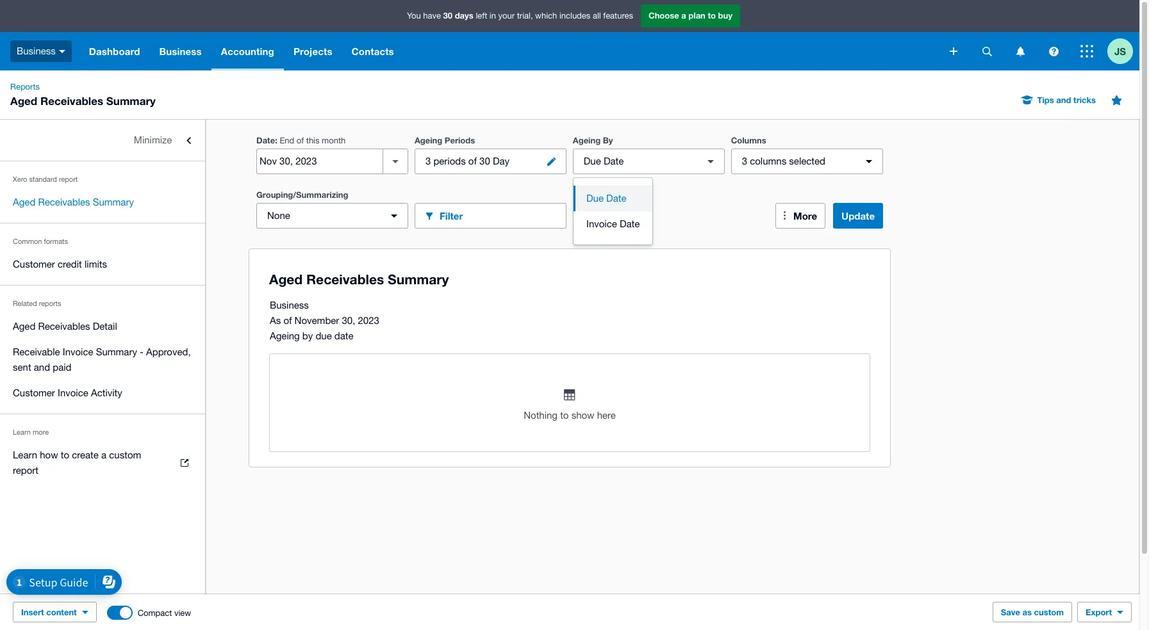 Task type: describe. For each thing, give the bounding box(es) containing it.
by
[[603, 135, 613, 145]]

3 for 3 columns selected
[[742, 156, 747, 167]]

detail
[[93, 321, 117, 332]]

receivable invoice summary - approved, sent and paid
[[13, 347, 191, 373]]

nothing
[[524, 410, 558, 421]]

reports link
[[5, 81, 45, 94]]

list of convenience dates image
[[383, 149, 408, 174]]

you have 30 days left in your trial, which includes all features
[[407, 10, 633, 21]]

due
[[316, 331, 332, 342]]

Report title field
[[266, 265, 864, 295]]

0 vertical spatial 30
[[443, 10, 452, 21]]

to inside banner
[[708, 10, 716, 21]]

of for business as of november 30, 2023 ageing by due date
[[283, 315, 292, 326]]

approved,
[[146, 347, 191, 358]]

your
[[498, 11, 515, 21]]

customer for customer invoice activity
[[13, 388, 55, 399]]

minimize
[[134, 135, 172, 145]]

and inside receivable invoice summary - approved, sent and paid
[[34, 362, 50, 373]]

learn for learn how to create a custom report
[[13, 450, 37, 461]]

reports
[[39, 300, 61, 308]]

receivables inside reports aged receivables summary
[[40, 94, 103, 108]]

which
[[535, 11, 557, 21]]

xero
[[13, 176, 27, 183]]

remove from favorites image
[[1104, 87, 1129, 113]]

limits
[[85, 259, 107, 270]]

30,
[[342, 315, 355, 326]]

3 periods of 30 day
[[425, 156, 509, 167]]

receivable
[[13, 347, 60, 358]]

insert
[[21, 608, 44, 618]]

more button
[[775, 203, 825, 229]]

standard
[[29, 176, 57, 183]]

minimize button
[[0, 128, 205, 153]]

due for due date popup button
[[584, 156, 601, 167]]

here
[[597, 410, 616, 421]]

receivable invoice summary - approved, sent and paid link
[[0, 340, 205, 381]]

sent
[[13, 362, 31, 373]]

date for due date button
[[606, 193, 626, 204]]

banner containing js
[[0, 0, 1139, 70]]

filter button
[[415, 203, 566, 229]]

tricks
[[1073, 95, 1096, 105]]

reports
[[10, 82, 40, 92]]

dashboard link
[[79, 32, 150, 70]]

a inside banner
[[681, 10, 686, 21]]

business button
[[0, 32, 79, 70]]

-
[[140, 347, 144, 358]]

update
[[841, 210, 875, 222]]

more
[[793, 210, 817, 222]]

due date for due date button
[[586, 193, 626, 204]]

date
[[334, 331, 353, 342]]

js button
[[1107, 32, 1139, 70]]

trial,
[[517, 11, 533, 21]]

choose a plan to buy
[[649, 10, 732, 21]]

this
[[306, 136, 319, 145]]

aged for aged receivables detail
[[13, 321, 35, 332]]

day
[[493, 156, 509, 167]]

receivables for detail
[[38, 321, 90, 332]]

30 inside 3 periods of 30 day button
[[479, 156, 490, 167]]

3 columns selected
[[742, 156, 825, 167]]

invoice inside button
[[586, 219, 617, 229]]

save
[[1001, 608, 1020, 618]]

to inside learn how to create a custom report
[[61, 450, 69, 461]]

business as of november 30, 2023 ageing by due date
[[270, 300, 379, 342]]

invoice date button
[[574, 211, 653, 237]]

all
[[593, 11, 601, 21]]

customer invoice activity
[[13, 388, 122, 399]]

choose
[[649, 10, 679, 21]]

common formats
[[13, 238, 68, 245]]

navigation inside banner
[[79, 32, 941, 70]]

of for 3 periods of 30 day
[[468, 156, 477, 167]]

3 for 3 periods of 30 day
[[425, 156, 431, 167]]

customer invoice activity link
[[0, 381, 205, 406]]

accounting button
[[211, 32, 284, 70]]

selected
[[789, 156, 825, 167]]

buy
[[718, 10, 732, 21]]

columns
[[731, 135, 766, 145]]

none button
[[256, 203, 408, 229]]

aged for aged receivables summary
[[13, 197, 35, 208]]

show
[[571, 410, 594, 421]]

by
[[302, 331, 313, 342]]

ageing by
[[573, 135, 613, 145]]

save as custom
[[1001, 608, 1064, 618]]

receivables for summary
[[38, 197, 90, 208]]

grouping/summarizing
[[256, 190, 348, 200]]

left
[[476, 11, 487, 21]]

activity
[[91, 388, 122, 399]]

date for due date popup button
[[604, 156, 624, 167]]

reports aged receivables summary
[[10, 82, 156, 108]]

contacts
[[352, 45, 394, 57]]

dashboard
[[89, 45, 140, 57]]

business inside dropdown button
[[159, 45, 202, 57]]

tips and tricks
[[1037, 95, 1096, 105]]

aged receivables detail
[[13, 321, 117, 332]]

contacts button
[[342, 32, 404, 70]]



Task type: vqa. For each thing, say whether or not it's contained in the screenshot.
Closed
no



Task type: locate. For each thing, give the bounding box(es) containing it.
a
[[681, 10, 686, 21], [101, 450, 106, 461]]

days
[[455, 10, 473, 21]]

projects button
[[284, 32, 342, 70]]

due down ageing by
[[584, 156, 601, 167]]

as
[[270, 315, 281, 326]]

of left this
[[297, 136, 304, 145]]

aged down reports link
[[10, 94, 37, 108]]

1 vertical spatial to
[[560, 410, 569, 421]]

invoice up "paid"
[[63, 347, 93, 358]]

1 horizontal spatial svg image
[[1080, 45, 1093, 58]]

svg image
[[982, 46, 992, 56], [1016, 46, 1024, 56], [1049, 46, 1058, 56], [950, 47, 957, 55]]

1 vertical spatial of
[[468, 156, 477, 167]]

due inside popup button
[[584, 156, 601, 167]]

projects
[[293, 45, 332, 57]]

1 vertical spatial aged
[[13, 197, 35, 208]]

2 vertical spatial to
[[61, 450, 69, 461]]

summary left -
[[96, 347, 137, 358]]

1 customer from the top
[[13, 259, 55, 270]]

due date button
[[573, 149, 725, 174]]

banner
[[0, 0, 1139, 70]]

formats
[[44, 238, 68, 245]]

custom right the create
[[109, 450, 141, 461]]

1 3 from the left
[[425, 156, 431, 167]]

1 horizontal spatial ageing
[[415, 135, 442, 145]]

1 vertical spatial custom
[[1034, 608, 1064, 618]]

more
[[33, 429, 49, 436]]

common
[[13, 238, 42, 245]]

2 customer from the top
[[13, 388, 55, 399]]

ageing left by
[[573, 135, 601, 145]]

ageing down the as
[[270, 331, 300, 342]]

due date
[[584, 156, 624, 167], [586, 193, 626, 204]]

1 horizontal spatial and
[[1056, 95, 1071, 105]]

due date button
[[574, 186, 653, 211]]

2 horizontal spatial to
[[708, 10, 716, 21]]

customer down common formats
[[13, 259, 55, 270]]

0 vertical spatial to
[[708, 10, 716, 21]]

due for due date button
[[586, 193, 604, 204]]

2 vertical spatial invoice
[[58, 388, 88, 399]]

1 horizontal spatial custom
[[1034, 608, 1064, 618]]

3 down columns on the top right of the page
[[742, 156, 747, 167]]

november
[[295, 315, 339, 326]]

0 vertical spatial a
[[681, 10, 686, 21]]

0 horizontal spatial 30
[[443, 10, 452, 21]]

and
[[1056, 95, 1071, 105], [34, 362, 50, 373]]

1 vertical spatial due date
[[586, 193, 626, 204]]

business inside business as of november 30, 2023 ageing by due date
[[270, 300, 309, 311]]

due up the invoice date
[[586, 193, 604, 204]]

receivables down the reports
[[38, 321, 90, 332]]

customer
[[13, 259, 55, 270], [13, 388, 55, 399]]

group containing due date
[[574, 178, 653, 245]]

due date inside button
[[586, 193, 626, 204]]

receivables
[[40, 94, 103, 108], [38, 197, 90, 208], [38, 321, 90, 332]]

business inside popup button
[[17, 45, 56, 56]]

0 horizontal spatial of
[[283, 315, 292, 326]]

0 horizontal spatial and
[[34, 362, 50, 373]]

content
[[46, 608, 77, 618]]

invoice inside receivable invoice summary - approved, sent and paid
[[63, 347, 93, 358]]

compact
[[138, 608, 172, 618]]

learn left more
[[13, 429, 31, 436]]

a right the create
[[101, 450, 106, 461]]

how
[[40, 450, 58, 461]]

3 periods of 30 day button
[[415, 149, 566, 174]]

30
[[443, 10, 452, 21], [479, 156, 490, 167]]

1 vertical spatial learn
[[13, 450, 37, 461]]

ageing up "periods"
[[415, 135, 442, 145]]

1 vertical spatial report
[[13, 465, 38, 476]]

filter
[[440, 210, 463, 221]]

report down learn more
[[13, 465, 38, 476]]

due
[[584, 156, 601, 167], [586, 193, 604, 204]]

and inside button
[[1056, 95, 1071, 105]]

2 3 from the left
[[742, 156, 747, 167]]

month
[[322, 136, 346, 145]]

0 vertical spatial receivables
[[40, 94, 103, 108]]

1 horizontal spatial business
[[159, 45, 202, 57]]

custom inside learn how to create a custom report
[[109, 450, 141, 461]]

receivables down reports link
[[40, 94, 103, 108]]

list box containing due date
[[574, 178, 653, 245]]

:
[[275, 135, 277, 145]]

svg image
[[1080, 45, 1093, 58], [59, 50, 65, 53]]

learn how to create a custom report
[[13, 450, 141, 476]]

1 vertical spatial invoice
[[63, 347, 93, 358]]

compact view
[[138, 608, 191, 618]]

1 horizontal spatial to
[[560, 410, 569, 421]]

0 horizontal spatial report
[[13, 465, 38, 476]]

and right tips
[[1056, 95, 1071, 105]]

1 vertical spatial receivables
[[38, 197, 90, 208]]

0 horizontal spatial 3
[[425, 156, 431, 167]]

nothing to show here
[[524, 410, 616, 421]]

of right the as
[[283, 315, 292, 326]]

2 vertical spatial receivables
[[38, 321, 90, 332]]

0 vertical spatial customer
[[13, 259, 55, 270]]

credit
[[58, 259, 82, 270]]

insert content
[[21, 608, 77, 618]]

0 horizontal spatial svg image
[[59, 50, 65, 53]]

date up the invoice date
[[606, 193, 626, 204]]

js
[[1114, 45, 1126, 57]]

periods
[[433, 156, 466, 167]]

aged
[[10, 94, 37, 108], [13, 197, 35, 208], [13, 321, 35, 332]]

ageing periods
[[415, 135, 475, 145]]

aged inside reports aged receivables summary
[[10, 94, 37, 108]]

of right "periods"
[[468, 156, 477, 167]]

includes
[[559, 11, 590, 21]]

1 horizontal spatial of
[[297, 136, 304, 145]]

learn more
[[13, 429, 49, 436]]

learn down learn more
[[13, 450, 37, 461]]

accounting
[[221, 45, 274, 57]]

report
[[59, 176, 78, 183], [13, 465, 38, 476]]

invoice down due date button
[[586, 219, 617, 229]]

date : end of this month
[[256, 135, 346, 145]]

group
[[574, 178, 653, 245]]

svg image left js at top right
[[1080, 45, 1093, 58]]

0 vertical spatial summary
[[106, 94, 156, 108]]

due date up the invoice date
[[586, 193, 626, 204]]

1 vertical spatial due
[[586, 193, 604, 204]]

navigation containing dashboard
[[79, 32, 941, 70]]

of inside button
[[468, 156, 477, 167]]

end
[[280, 136, 294, 145]]

0 vertical spatial learn
[[13, 429, 31, 436]]

1 learn from the top
[[13, 429, 31, 436]]

0 vertical spatial and
[[1056, 95, 1071, 105]]

view
[[174, 608, 191, 618]]

related reports
[[13, 300, 61, 308]]

0 vertical spatial due
[[584, 156, 601, 167]]

1 vertical spatial customer
[[13, 388, 55, 399]]

0 horizontal spatial ageing
[[270, 331, 300, 342]]

1 vertical spatial and
[[34, 362, 50, 373]]

periods
[[445, 135, 475, 145]]

aged receivables summary link
[[0, 190, 205, 215]]

1 horizontal spatial 30
[[479, 156, 490, 167]]

export button
[[1077, 602, 1132, 623]]

0 horizontal spatial to
[[61, 450, 69, 461]]

date down due date button
[[620, 219, 640, 229]]

a inside learn how to create a custom report
[[101, 450, 106, 461]]

2 vertical spatial of
[[283, 315, 292, 326]]

1 vertical spatial summary
[[93, 197, 134, 208]]

report up aged receivables summary
[[59, 176, 78, 183]]

2 vertical spatial aged
[[13, 321, 35, 332]]

report inside learn how to create a custom report
[[13, 465, 38, 476]]

xero standard report
[[13, 176, 78, 183]]

as
[[1022, 608, 1032, 618]]

2 horizontal spatial of
[[468, 156, 477, 167]]

ageing for ageing by
[[573, 135, 601, 145]]

you
[[407, 11, 421, 21]]

navigation
[[79, 32, 941, 70]]

Select end date field
[[257, 149, 383, 174]]

learn for learn more
[[13, 429, 31, 436]]

30 right have
[[443, 10, 452, 21]]

export
[[1086, 608, 1112, 618]]

3 left "periods"
[[425, 156, 431, 167]]

1 vertical spatial 30
[[479, 156, 490, 167]]

learn inside learn how to create a custom report
[[13, 450, 37, 461]]

features
[[603, 11, 633, 21]]

0 horizontal spatial a
[[101, 450, 106, 461]]

0 vertical spatial of
[[297, 136, 304, 145]]

custom right "as"
[[1034, 608, 1064, 618]]

1 horizontal spatial a
[[681, 10, 686, 21]]

to left show
[[560, 410, 569, 421]]

customer for customer credit limits
[[13, 259, 55, 270]]

due inside button
[[586, 193, 604, 204]]

ageing for ageing periods
[[415, 135, 442, 145]]

to
[[708, 10, 716, 21], [560, 410, 569, 421], [61, 450, 69, 461]]

0 horizontal spatial custom
[[109, 450, 141, 461]]

in
[[489, 11, 496, 21]]

0 vertical spatial invoice
[[586, 219, 617, 229]]

0 vertical spatial report
[[59, 176, 78, 183]]

2 horizontal spatial ageing
[[573, 135, 601, 145]]

invoice date
[[586, 219, 640, 229]]

ageing
[[415, 135, 442, 145], [573, 135, 601, 145], [270, 331, 300, 342]]

summary inside reports aged receivables summary
[[106, 94, 156, 108]]

custom inside "button"
[[1034, 608, 1064, 618]]

paid
[[53, 362, 71, 373]]

date left end
[[256, 135, 275, 145]]

date inside popup button
[[604, 156, 624, 167]]

none
[[267, 210, 290, 221]]

0 horizontal spatial business
[[17, 45, 56, 56]]

date
[[256, 135, 275, 145], [604, 156, 624, 167], [606, 193, 626, 204], [620, 219, 640, 229]]

date down by
[[604, 156, 624, 167]]

summary down minimize button
[[93, 197, 134, 208]]

svg image inside business popup button
[[59, 50, 65, 53]]

to left 'buy' on the top of page
[[708, 10, 716, 21]]

1 vertical spatial a
[[101, 450, 106, 461]]

invoice for customer invoice activity
[[58, 388, 88, 399]]

list box
[[574, 178, 653, 245]]

aged receivables detail link
[[0, 314, 205, 340]]

receivables down 'xero standard report'
[[38, 197, 90, 208]]

business button
[[150, 32, 211, 70]]

2 vertical spatial summary
[[96, 347, 137, 358]]

summary for receivables
[[93, 197, 134, 208]]

due date inside popup button
[[584, 156, 624, 167]]

customer down sent
[[13, 388, 55, 399]]

0 vertical spatial aged
[[10, 94, 37, 108]]

to right how
[[61, 450, 69, 461]]

and down receivable
[[34, 362, 50, 373]]

date for invoice date button
[[620, 219, 640, 229]]

2 horizontal spatial business
[[270, 300, 309, 311]]

summary for invoice
[[96, 347, 137, 358]]

create
[[72, 450, 99, 461]]

due date down by
[[584, 156, 624, 167]]

aged down related
[[13, 321, 35, 332]]

aged receivables summary
[[13, 197, 134, 208]]

30 left day
[[479, 156, 490, 167]]

summary inside receivable invoice summary - approved, sent and paid
[[96, 347, 137, 358]]

a left plan
[[681, 10, 686, 21]]

svg image up reports aged receivables summary
[[59, 50, 65, 53]]

2 learn from the top
[[13, 450, 37, 461]]

0 vertical spatial due date
[[584, 156, 624, 167]]

invoice down "paid"
[[58, 388, 88, 399]]

plan
[[688, 10, 705, 21]]

ageing inside business as of november 30, 2023 ageing by due date
[[270, 331, 300, 342]]

aged down xero
[[13, 197, 35, 208]]

columns
[[750, 156, 786, 167]]

1 horizontal spatial 3
[[742, 156, 747, 167]]

summary up minimize
[[106, 94, 156, 108]]

invoice for receivable invoice summary - approved, sent and paid
[[63, 347, 93, 358]]

of inside the date : end of this month
[[297, 136, 304, 145]]

customer credit limits link
[[0, 252, 205, 277]]

of inside business as of november 30, 2023 ageing by due date
[[283, 315, 292, 326]]

2023
[[358, 315, 379, 326]]

tips
[[1037, 95, 1054, 105]]

3 inside 3 periods of 30 day button
[[425, 156, 431, 167]]

due date for due date popup button
[[584, 156, 624, 167]]

0 vertical spatial custom
[[109, 450, 141, 461]]

1 horizontal spatial report
[[59, 176, 78, 183]]



